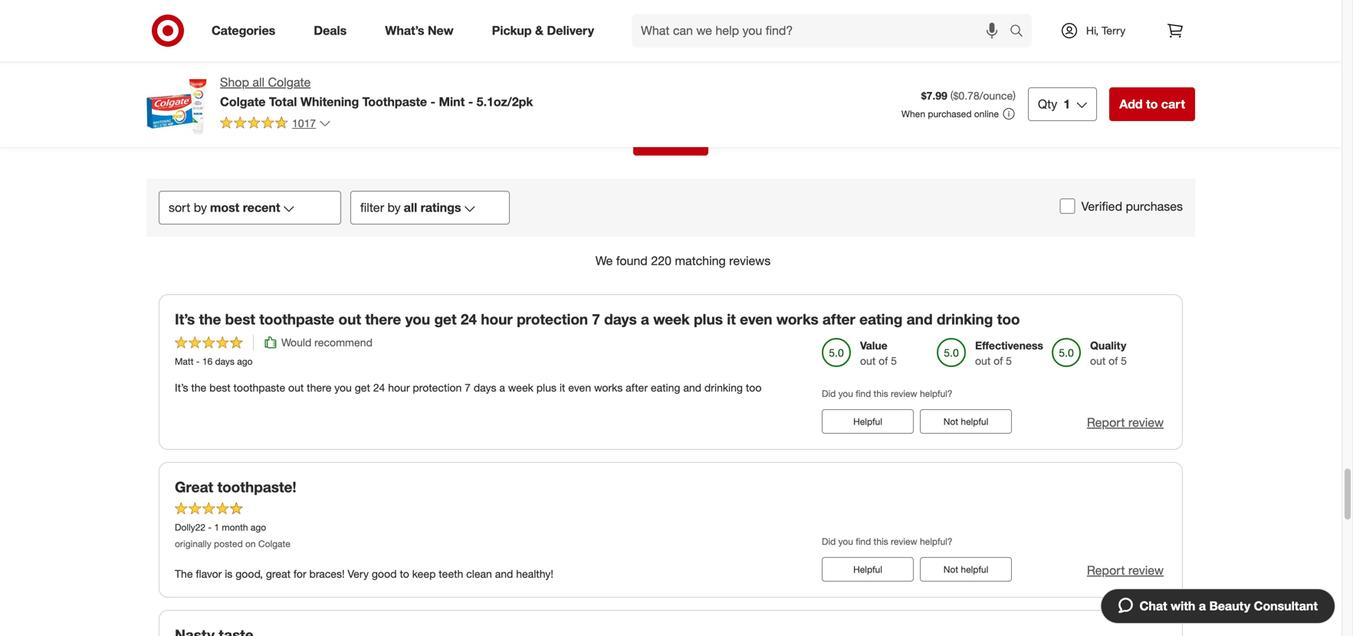 Task type: vqa. For each thing, say whether or not it's contained in the screenshot.
Filter Button
no



Task type: describe. For each thing, give the bounding box(es) containing it.
cart
[[1162, 97, 1186, 112]]

search
[[1003, 25, 1040, 40]]

1 helpful? from the top
[[920, 388, 953, 399]]

originally
[[175, 538, 211, 550]]

0 vertical spatial 7
[[592, 311, 601, 328]]

2 report review button from the top
[[1088, 562, 1164, 580]]

0 horizontal spatial works
[[594, 381, 623, 395]]

most
[[210, 200, 240, 215]]

220
[[651, 254, 672, 269]]

sort by most recent
[[169, 200, 280, 215]]

effectiveness for effectiveness out of 5
[[976, 339, 1044, 352]]

write a review
[[640, 138, 702, 149]]

%
[[649, 3, 658, 14]]

5 for effectiveness out of 5
[[1006, 354, 1012, 368]]

18 recommendations
[[800, 5, 902, 18]]

2
[[644, 3, 649, 14]]

5 for value out of 5
[[891, 354, 897, 368]]

1 horizontal spatial there
[[365, 311, 401, 328]]

chat
[[1140, 599, 1168, 614]]

0 horizontal spatial it
[[560, 381, 566, 395]]

2 horizontal spatial and
[[907, 311, 933, 328]]

0 vertical spatial best
[[225, 311, 255, 328]]

1 vertical spatial colgate
[[220, 94, 266, 109]]

good
[[372, 568, 397, 581]]

value out of 5
[[861, 339, 897, 368]]

1017 star ratings
[[683, 4, 764, 18]]

add to cart
[[1120, 97, 1186, 112]]

we found 220 matching reviews
[[596, 254, 771, 269]]

filter by all ratings
[[361, 200, 461, 215]]

to inside "button"
[[1147, 97, 1158, 112]]

0 horizontal spatial days
[[215, 356, 235, 367]]

reviews
[[730, 254, 771, 269]]

0 horizontal spatial drinking
[[705, 381, 743, 395]]

1 vertical spatial get
[[355, 381, 370, 395]]

is
[[225, 568, 233, 581]]

posted
[[214, 538, 243, 550]]

toothpaste
[[363, 94, 427, 109]]

0 vertical spatial protection
[[517, 311, 588, 328]]

- left 16
[[196, 356, 200, 367]]

what's new
[[385, 23, 454, 38]]

deals
[[314, 23, 347, 38]]

1 horizontal spatial 1
[[1064, 97, 1071, 112]]

pickup
[[492, 23, 532, 38]]

chat with a beauty consultant
[[1140, 599, 1319, 614]]

what's
[[385, 23, 424, 38]]

not for the not helpful button corresponding to 1st report review button from the bottom
[[944, 564, 959, 576]]

total
[[269, 94, 297, 109]]

on
[[245, 538, 256, 550]]

1 horizontal spatial days
[[474, 381, 497, 395]]

Verified purchases checkbox
[[1061, 199, 1076, 214]]

consultant
[[1255, 599, 1319, 614]]

mint
[[439, 94, 465, 109]]

this for helpful button associated with the not helpful button associated with 2nd report review button from the bottom
[[874, 388, 889, 399]]

would recommend
[[282, 336, 373, 349]]

purchased
[[928, 108, 972, 120]]

great
[[175, 479, 213, 496]]

2 vertical spatial and
[[495, 568, 513, 581]]

1 vertical spatial plus
[[537, 381, 557, 395]]

1017 link
[[220, 116, 331, 133]]

0 vertical spatial colgate
[[268, 75, 311, 90]]

ago for month
[[251, 522, 266, 534]]

1 vertical spatial toothpaste
[[234, 381, 285, 395]]

0 horizontal spatial after
[[626, 381, 648, 395]]

1 report review button from the top
[[1088, 414, 1164, 432]]

0 horizontal spatial 24
[[373, 381, 385, 395]]

1 it's the best toothpaste out there you get 24 hour protection 7 days a week plus it even works after eating and drinking too from the top
[[175, 311, 1021, 328]]

0 vertical spatial works
[[777, 311, 819, 328]]

0 vertical spatial get
[[434, 311, 457, 328]]

of for effectiveness
[[994, 354, 1003, 368]]

shop all colgate colgate total whitening toothpaste - mint - 5.1oz/2pk
[[220, 75, 533, 109]]

0 horizontal spatial ratings
[[421, 200, 461, 215]]

online
[[975, 108, 999, 120]]

of for value
[[879, 354, 888, 368]]

recommendations
[[815, 5, 902, 18]]

what's new link
[[372, 14, 473, 48]]

qty
[[1039, 97, 1058, 112]]

value for value
[[537, 57, 564, 70]]

for
[[294, 568, 307, 581]]

a inside the write a review button
[[666, 138, 671, 149]]

2 %
[[644, 3, 658, 14]]

matt
[[175, 356, 194, 367]]

0 vertical spatial week
[[654, 311, 690, 328]]

shop
[[220, 75, 249, 90]]

the
[[175, 568, 193, 581]]

great
[[266, 568, 291, 581]]

braces!
[[310, 568, 345, 581]]

helpful button for the not helpful button corresponding to 1st report review button from the bottom
[[822, 558, 914, 582]]

when purchased online
[[902, 108, 999, 120]]

did you find this review helpful? for the not helpful button corresponding to 1st report review button from the bottom
[[822, 536, 953, 548]]

image of colgate total whitening toothpaste - mint - 5.1oz/2pk image
[[147, 74, 208, 135]]

a inside chat with a beauty consultant button
[[1200, 599, 1207, 614]]

toothpaste!
[[217, 479, 297, 496]]

0 horizontal spatial week
[[508, 381, 534, 395]]

1 vertical spatial best
[[209, 381, 231, 395]]

categories
[[212, 23, 276, 38]]

not helpful button for 2nd report review button from the bottom
[[920, 410, 1012, 434]]

verified purchases
[[1082, 199, 1184, 214]]

month
[[222, 522, 248, 534]]

would
[[282, 336, 312, 349]]

(
[[951, 89, 954, 103]]

teeth
[[439, 568, 464, 581]]

0 vertical spatial hour
[[481, 311, 513, 328]]

0 vertical spatial even
[[740, 311, 773, 328]]

find for helpful button related to the not helpful button corresponding to 1st report review button from the bottom
[[856, 536, 872, 548]]

0 vertical spatial drinking
[[937, 311, 994, 328]]

did for helpful button associated with the not helpful button associated with 2nd report review button from the bottom
[[822, 388, 836, 399]]

effectiveness out of 5
[[976, 339, 1044, 368]]

pickup & delivery
[[492, 23, 594, 38]]

add to cart button
[[1110, 87, 1196, 121]]

quality out of 5
[[1091, 339, 1127, 368]]

helpful for helpful button associated with the not helpful button associated with 2nd report review button from the bottom
[[854, 416, 883, 428]]

1 horizontal spatial all
[[404, 200, 417, 215]]

qty 1
[[1039, 97, 1071, 112]]

did for helpful button related to the not helpful button corresponding to 1st report review button from the bottom
[[822, 536, 836, 548]]

matt - 16 days ago
[[175, 356, 253, 367]]

sort
[[169, 200, 191, 215]]

by for sort by
[[194, 200, 207, 215]]

1 vertical spatial 7
[[465, 381, 471, 395]]

0 vertical spatial eating
[[860, 311, 903, 328]]

very
[[348, 568, 369, 581]]

did you find this review helpful? for the not helpful button associated with 2nd report review button from the bottom
[[822, 388, 953, 399]]

1 it's from the top
[[175, 311, 195, 328]]

write
[[640, 138, 663, 149]]

recommend
[[315, 336, 373, 349]]

terry
[[1102, 24, 1126, 37]]



Task type: locate. For each thing, give the bounding box(es) containing it.
0 vertical spatial toothpaste
[[259, 311, 335, 328]]

1 horizontal spatial plus
[[694, 311, 723, 328]]

2 did from the top
[[822, 536, 836, 548]]

dolly22 - 1 month ago originally posted on colgate
[[175, 522, 291, 550]]

2 helpful from the top
[[961, 564, 989, 576]]

1 5 from the left
[[891, 354, 897, 368]]

quality for quality out of 5
[[1091, 339, 1127, 352]]

1 horizontal spatial after
[[823, 311, 856, 328]]

2 of from the left
[[994, 354, 1003, 368]]

star
[[710, 4, 728, 18]]

1 vertical spatial not
[[944, 564, 959, 576]]

out for effectiveness out of 5
[[976, 354, 991, 368]]

we
[[596, 254, 613, 269]]

1 horizontal spatial 7
[[592, 311, 601, 328]]

protection
[[517, 311, 588, 328], [413, 381, 462, 395]]

0 vertical spatial not helpful
[[944, 416, 989, 428]]

report review down quality out of 5
[[1088, 415, 1164, 430]]

helpful button
[[822, 410, 914, 434], [822, 558, 914, 582]]

0 vertical spatial and
[[907, 311, 933, 328]]

out inside 'effectiveness out of 5'
[[976, 354, 991, 368]]

whitening
[[301, 94, 359, 109]]

2 not helpful button from the top
[[920, 558, 1012, 582]]

0 vertical spatial helpful?
[[920, 388, 953, 399]]

1 report review from the top
[[1088, 415, 1164, 430]]

1 vertical spatial there
[[307, 381, 332, 395]]

1 did you find this review helpful? from the top
[[822, 388, 953, 399]]

report review
[[1088, 415, 1164, 430], [1088, 563, 1164, 578]]

2 it's from the top
[[175, 381, 188, 395]]

)
[[1013, 89, 1016, 103]]

1 vertical spatial helpful button
[[822, 558, 914, 582]]

of for quality
[[1109, 354, 1119, 368]]

1 vertical spatial it's
[[175, 381, 188, 395]]

0 horizontal spatial and
[[495, 568, 513, 581]]

this
[[874, 388, 889, 399], [874, 536, 889, 548]]

report review for 2nd report review button from the bottom
[[1088, 415, 1164, 430]]

1017 left "star"
[[683, 4, 707, 18]]

1 horizontal spatial ratings
[[731, 4, 764, 18]]

0 vertical spatial it
[[727, 311, 736, 328]]

by right sort
[[194, 200, 207, 215]]

1
[[1064, 97, 1071, 112], [214, 522, 219, 534]]

2 horizontal spatial days
[[605, 311, 637, 328]]

1 horizontal spatial 24
[[461, 311, 477, 328]]

0 vertical spatial to
[[1147, 97, 1158, 112]]

not
[[944, 416, 959, 428], [944, 564, 959, 576]]

0 horizontal spatial even
[[569, 381, 591, 395]]

value for value out of 5
[[861, 339, 888, 352]]

by
[[194, 200, 207, 215], [388, 200, 401, 215]]

toothpaste down matt - 16 days ago
[[234, 381, 285, 395]]

all right the filter
[[404, 200, 417, 215]]

1 helpful button from the top
[[822, 410, 914, 434]]

purchases
[[1126, 199, 1184, 214]]

0 vertical spatial it's the best toothpaste out there you get 24 hour protection 7 days a week plus it even works after eating and drinking too
[[175, 311, 1021, 328]]

2 this from the top
[[874, 536, 889, 548]]

1 vertical spatial it
[[560, 381, 566, 395]]

0 horizontal spatial 1017
[[292, 116, 316, 130]]

beauty
[[1210, 599, 1251, 614]]

report review button up chat
[[1088, 562, 1164, 580]]

found
[[617, 254, 648, 269]]

1 by from the left
[[194, 200, 207, 215]]

keep
[[412, 568, 436, 581]]

1 vertical spatial find
[[856, 536, 872, 548]]

1 horizontal spatial 5
[[1006, 354, 1012, 368]]

it's up the matt
[[175, 311, 195, 328]]

1017 for 1017
[[292, 116, 316, 130]]

ago for days
[[237, 356, 253, 367]]

1 find from the top
[[856, 388, 872, 399]]

0 horizontal spatial get
[[355, 381, 370, 395]]

not helpful for the not helpful button corresponding to 1st report review button from the bottom
[[944, 564, 989, 576]]

2 it's the best toothpaste out there you get 24 hour protection 7 days a week plus it even works after eating and drinking too from the top
[[175, 381, 762, 395]]

0 vertical spatial all
[[253, 75, 265, 90]]

2 report review from the top
[[1088, 563, 1164, 578]]

filter
[[361, 200, 384, 215]]

out for quality out of 5
[[1091, 354, 1106, 368]]

colgate down shop on the top left of the page
[[220, 94, 266, 109]]

the down 16
[[191, 381, 207, 395]]

-
[[431, 94, 436, 109], [468, 94, 473, 109], [196, 356, 200, 367], [208, 522, 212, 534]]

0 horizontal spatial by
[[194, 200, 207, 215]]

$7.99 ( $0.78 /ounce )
[[922, 89, 1016, 103]]

0 vertical spatial the
[[199, 311, 221, 328]]

0 vertical spatial plus
[[694, 311, 723, 328]]

0 horizontal spatial 7
[[465, 381, 471, 395]]

18
[[800, 5, 812, 18]]

delivery
[[547, 23, 594, 38]]

2 not helpful from the top
[[944, 564, 989, 576]]

not for the not helpful button associated with 2nd report review button from the bottom
[[944, 416, 959, 428]]

0 vertical spatial value
[[537, 57, 564, 70]]

1 right qty
[[1064, 97, 1071, 112]]

- right mint
[[468, 94, 473, 109]]

works
[[777, 311, 819, 328], [594, 381, 623, 395]]

did
[[822, 388, 836, 399], [822, 536, 836, 548]]

0 vertical spatial ratings
[[731, 4, 764, 18]]

1 horizontal spatial by
[[388, 200, 401, 215]]

1 vertical spatial too
[[746, 381, 762, 395]]

colgate up total
[[268, 75, 311, 90]]

write a review button
[[633, 131, 709, 156]]

not helpful
[[944, 416, 989, 428], [944, 564, 989, 576]]

it's down the matt
[[175, 381, 188, 395]]

1 vertical spatial and
[[684, 381, 702, 395]]

ratings
[[731, 4, 764, 18], [421, 200, 461, 215]]

1 vertical spatial protection
[[413, 381, 462, 395]]

1 this from the top
[[874, 388, 889, 399]]

2 helpful from the top
[[854, 564, 883, 576]]

colgate inside dolly22 - 1 month ago originally posted on colgate
[[258, 538, 291, 550]]

0 horizontal spatial effectiveness
[[652, 57, 720, 70]]

you
[[405, 311, 430, 328], [335, 381, 352, 395], [839, 388, 854, 399], [839, 536, 854, 548]]

colgate right on
[[258, 538, 291, 550]]

not helpful button for 1st report review button from the bottom
[[920, 558, 1012, 582]]

5 inside value out of 5
[[891, 354, 897, 368]]

ago up on
[[251, 522, 266, 534]]

2 5 from the left
[[1006, 354, 1012, 368]]

it's
[[175, 311, 195, 328], [175, 381, 188, 395]]

out for value out of 5
[[861, 354, 876, 368]]

review
[[673, 138, 702, 149], [891, 388, 918, 399], [1129, 415, 1164, 430], [891, 536, 918, 548], [1129, 563, 1164, 578]]

categories link
[[199, 14, 295, 48]]

1 horizontal spatial quality
[[1091, 339, 1127, 352]]

1 left the month
[[214, 522, 219, 534]]

get
[[434, 311, 457, 328], [355, 381, 370, 395]]

when
[[902, 108, 926, 120]]

0 horizontal spatial value
[[537, 57, 564, 70]]

not helpful for the not helpful button associated with 2nd report review button from the bottom
[[944, 416, 989, 428]]

0 vertical spatial find
[[856, 388, 872, 399]]

verified
[[1082, 199, 1123, 214]]

did you find this review helpful?
[[822, 388, 953, 399], [822, 536, 953, 548]]

1017
[[683, 4, 707, 18], [292, 116, 316, 130]]

quality inside quality out of 5
[[1091, 339, 1127, 352]]

0 vertical spatial did
[[822, 388, 836, 399]]

not helpful button
[[920, 410, 1012, 434], [920, 558, 1012, 582]]

1017 for 1017 star ratings
[[683, 4, 707, 18]]

hi, terry
[[1087, 24, 1126, 37]]

1 horizontal spatial of
[[994, 354, 1003, 368]]

What can we help you find? suggestions appear below search field
[[632, 14, 1014, 48]]

out inside quality out of 5
[[1091, 354, 1106, 368]]

0 vertical spatial there
[[365, 311, 401, 328]]

&
[[535, 23, 544, 38]]

best up matt - 16 days ago
[[225, 311, 255, 328]]

with
[[1171, 599, 1196, 614]]

1 vertical spatial drinking
[[705, 381, 743, 395]]

0 vertical spatial helpful
[[854, 416, 883, 428]]

there down would recommend
[[307, 381, 332, 395]]

1 helpful from the top
[[854, 416, 883, 428]]

0 vertical spatial report review button
[[1088, 414, 1164, 432]]

$0.78
[[954, 89, 980, 103]]

1 not helpful from the top
[[944, 416, 989, 428]]

helpful for helpful button related to the not helpful button corresponding to 1st report review button from the bottom
[[854, 564, 883, 576]]

1 vertical spatial to
[[400, 568, 409, 581]]

eating
[[860, 311, 903, 328], [651, 381, 681, 395]]

of inside quality out of 5
[[1109, 354, 1119, 368]]

chat with a beauty consultant button
[[1101, 589, 1336, 624]]

report review button down quality out of 5
[[1088, 414, 1164, 432]]

all inside shop all colgate colgate total whitening toothpaste - mint - 5.1oz/2pk
[[253, 75, 265, 90]]

helpful button for the not helpful button associated with 2nd report review button from the bottom
[[822, 410, 914, 434]]

2 helpful? from the top
[[920, 536, 953, 548]]

0 horizontal spatial plus
[[537, 381, 557, 395]]

0 horizontal spatial protection
[[413, 381, 462, 395]]

0 vertical spatial not
[[944, 416, 959, 428]]

ago right 16
[[237, 356, 253, 367]]

of
[[879, 354, 888, 368], [994, 354, 1003, 368], [1109, 354, 1119, 368]]

the flavor is good, great for braces! very good to keep teeth clean and healthy!
[[175, 568, 554, 581]]

0 horizontal spatial there
[[307, 381, 332, 395]]

2 not from the top
[[944, 564, 959, 576]]

flavor
[[196, 568, 222, 581]]

1 vertical spatial helpful
[[961, 564, 989, 576]]

quality for quality
[[767, 57, 803, 70]]

1 horizontal spatial value
[[861, 339, 888, 352]]

hi,
[[1087, 24, 1099, 37]]

1 horizontal spatial hour
[[481, 311, 513, 328]]

1 vertical spatial this
[[874, 536, 889, 548]]

report review up chat
[[1088, 563, 1164, 578]]

even
[[740, 311, 773, 328], [569, 381, 591, 395]]

5 inside 'effectiveness out of 5'
[[1006, 354, 1012, 368]]

new
[[428, 23, 454, 38]]

helpful
[[854, 416, 883, 428], [854, 564, 883, 576]]

value inside value out of 5
[[861, 339, 888, 352]]

add
[[1120, 97, 1143, 112]]

0 vertical spatial helpful
[[961, 416, 989, 428]]

5 for quality out of 5
[[1121, 354, 1127, 368]]

1 vertical spatial all
[[404, 200, 417, 215]]

1 vertical spatial effectiveness
[[976, 339, 1044, 352]]

1 vertical spatial 1
[[214, 522, 219, 534]]

1 vertical spatial helpful?
[[920, 536, 953, 548]]

2 find from the top
[[856, 536, 872, 548]]

2 did you find this review helpful? from the top
[[822, 536, 953, 548]]

there up recommend
[[365, 311, 401, 328]]

0 horizontal spatial all
[[253, 75, 265, 90]]

toothpaste up would
[[259, 311, 335, 328]]

1 horizontal spatial works
[[777, 311, 819, 328]]

ratings right "star"
[[731, 4, 764, 18]]

effectiveness for effectiveness
[[652, 57, 720, 70]]

recent
[[243, 200, 280, 215]]

1 vertical spatial ago
[[251, 522, 266, 534]]

- inside dolly22 - 1 month ago originally posted on colgate
[[208, 522, 212, 534]]

the
[[199, 311, 221, 328], [191, 381, 207, 395]]

2 by from the left
[[388, 200, 401, 215]]

2 vertical spatial days
[[474, 381, 497, 395]]

report review for 1st report review button from the bottom
[[1088, 563, 1164, 578]]

great toothpaste!
[[175, 479, 297, 496]]

and
[[907, 311, 933, 328], [684, 381, 702, 395], [495, 568, 513, 581]]

clean
[[467, 568, 492, 581]]

of inside value out of 5
[[879, 354, 888, 368]]

1 vertical spatial the
[[191, 381, 207, 395]]

the up 16
[[199, 311, 221, 328]]

1 vertical spatial not helpful
[[944, 564, 989, 576]]

pickup & delivery link
[[479, 14, 614, 48]]

to right the add
[[1147, 97, 1158, 112]]

to left keep at the left bottom of page
[[400, 568, 409, 581]]

1 vertical spatial 24
[[373, 381, 385, 395]]

matching
[[675, 254, 726, 269]]

find for helpful button associated with the not helpful button associated with 2nd report review button from the bottom
[[856, 388, 872, 399]]

- left mint
[[431, 94, 436, 109]]

it
[[727, 311, 736, 328], [560, 381, 566, 395]]

- right dolly22
[[208, 522, 212, 534]]

good,
[[236, 568, 263, 581]]

ratings right the filter
[[421, 200, 461, 215]]

0 vertical spatial this
[[874, 388, 889, 399]]

1 vertical spatial quality
[[1091, 339, 1127, 352]]

0 horizontal spatial eating
[[651, 381, 681, 395]]

hour
[[481, 311, 513, 328], [388, 381, 410, 395]]

0 vertical spatial 24
[[461, 311, 477, 328]]

of inside 'effectiveness out of 5'
[[994, 354, 1003, 368]]

5.1oz/2pk
[[477, 94, 533, 109]]

0 horizontal spatial to
[[400, 568, 409, 581]]

helpful
[[961, 416, 989, 428], [961, 564, 989, 576]]

report
[[1088, 415, 1126, 430], [1088, 563, 1126, 578]]

plus
[[694, 311, 723, 328], [537, 381, 557, 395]]

1 horizontal spatial get
[[434, 311, 457, 328]]

drinking
[[937, 311, 994, 328], [705, 381, 743, 395]]

1 helpful from the top
[[961, 416, 989, 428]]

3 5 from the left
[[1121, 354, 1127, 368]]

all right shop on the top left of the page
[[253, 75, 265, 90]]

2 report from the top
[[1088, 563, 1126, 578]]

report for 2nd report review button from the bottom
[[1088, 415, 1126, 430]]

1 not helpful button from the top
[[920, 410, 1012, 434]]

1 horizontal spatial drinking
[[937, 311, 994, 328]]

helpful?
[[920, 388, 953, 399], [920, 536, 953, 548]]

dolly22
[[175, 522, 206, 534]]

1 not from the top
[[944, 416, 959, 428]]

1 horizontal spatial week
[[654, 311, 690, 328]]

by for filter by
[[388, 200, 401, 215]]

ago
[[237, 356, 253, 367], [251, 522, 266, 534]]

0 horizontal spatial hour
[[388, 381, 410, 395]]

1 did from the top
[[822, 388, 836, 399]]

out inside value out of 5
[[861, 354, 876, 368]]

0 vertical spatial effectiveness
[[652, 57, 720, 70]]

1 vertical spatial works
[[594, 381, 623, 395]]

0 vertical spatial 1017
[[683, 4, 707, 18]]

1 inside dolly22 - 1 month ago originally posted on colgate
[[214, 522, 219, 534]]

3 of from the left
[[1109, 354, 1119, 368]]

best down matt - 16 days ago
[[209, 381, 231, 395]]

1 report from the top
[[1088, 415, 1126, 430]]

report for 1st report review button from the bottom
[[1088, 563, 1126, 578]]

deals link
[[301, 14, 366, 48]]

this for helpful button related to the not helpful button corresponding to 1st report review button from the bottom
[[874, 536, 889, 548]]

1 horizontal spatial too
[[998, 311, 1021, 328]]

5 inside quality out of 5
[[1121, 354, 1127, 368]]

by right the filter
[[388, 200, 401, 215]]

7
[[592, 311, 601, 328], [465, 381, 471, 395]]

2 helpful button from the top
[[822, 558, 914, 582]]

1017 down total
[[292, 116, 316, 130]]

1 vertical spatial eating
[[651, 381, 681, 395]]

week
[[654, 311, 690, 328], [508, 381, 534, 395]]

1 of from the left
[[879, 354, 888, 368]]

$7.99
[[922, 89, 948, 103]]

search button
[[1003, 14, 1040, 51]]

1 horizontal spatial it
[[727, 311, 736, 328]]

0 vertical spatial too
[[998, 311, 1021, 328]]

ago inside dolly22 - 1 month ago originally posted on colgate
[[251, 522, 266, 534]]



